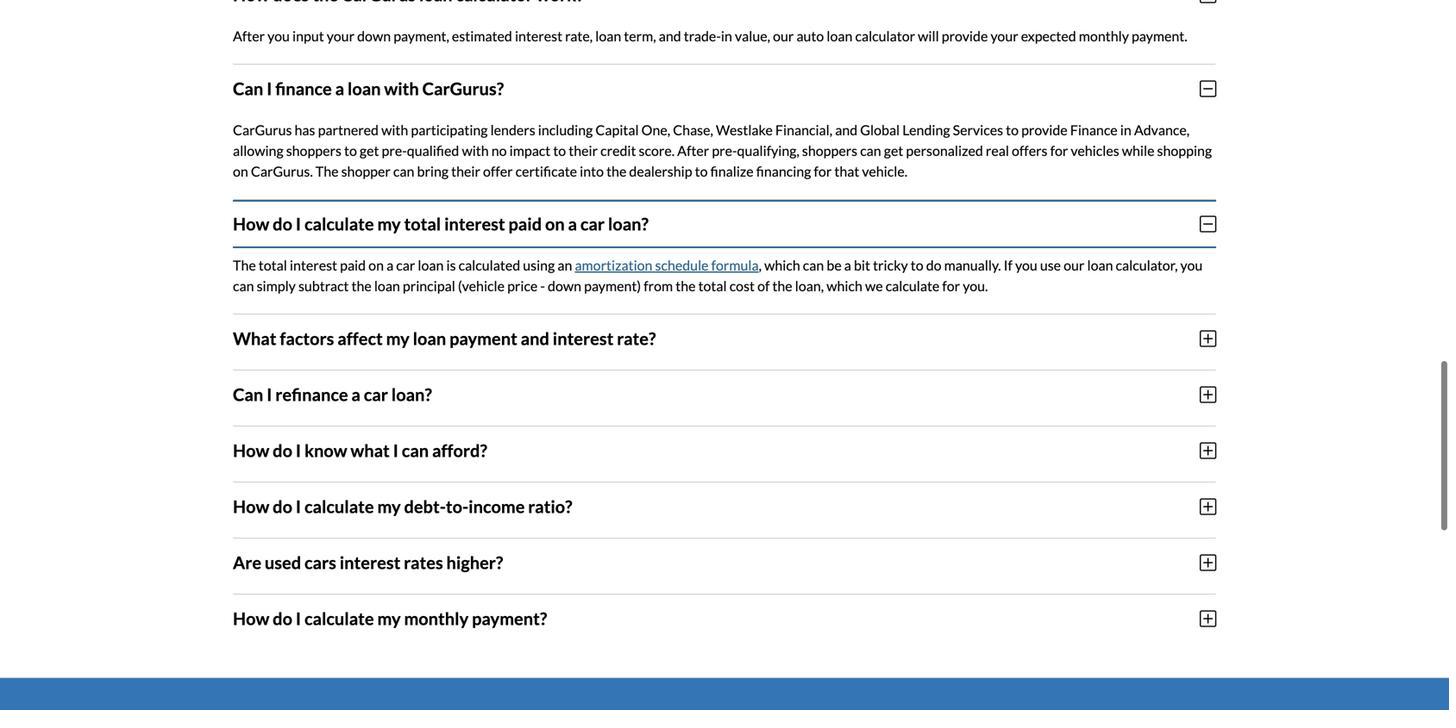 Task type: locate. For each thing, give the bounding box(es) containing it.
paid inside "how do i calculate my total interest paid on a car loan?" dropdown button
[[509, 214, 542, 235]]

are used cars interest rates higher?
[[233, 553, 503, 574]]

my down shopper at top
[[377, 214, 401, 235]]

0 vertical spatial plus square image
[[1200, 329, 1217, 348]]

my left "debt-"
[[377, 497, 401, 518]]

1 vertical spatial plus square image
[[1200, 554, 1217, 573]]

1 horizontal spatial their
[[569, 142, 598, 159]]

total up simply
[[259, 257, 287, 274]]

can i refinance a car loan?
[[233, 385, 432, 405]]

1 horizontal spatial down
[[548, 278, 582, 295]]

my for debt-
[[377, 497, 401, 518]]

i left 'refinance' on the bottom left of page
[[267, 385, 272, 405]]

do inside 'how do i calculate my monthly payment?' button
[[273, 609, 292, 630]]

your right "input"
[[327, 27, 355, 44]]

tab panel
[[233, 0, 1217, 678]]

be
[[827, 257, 842, 274]]

can left afford?
[[402, 441, 429, 461]]

0 horizontal spatial shoppers
[[286, 142, 342, 159]]

a right be
[[845, 257, 852, 274]]

the up what
[[233, 257, 256, 274]]

1 horizontal spatial provide
[[1022, 122, 1068, 138]]

on down allowing
[[233, 163, 248, 180]]

how down are
[[233, 609, 269, 630]]

calculate down know
[[305, 497, 374, 518]]

paid up using
[[509, 214, 542, 235]]

down down an
[[548, 278, 582, 295]]

1 shoppers from the left
[[286, 142, 342, 159]]

for right the offers
[[1051, 142, 1068, 159]]

2 vertical spatial for
[[943, 278, 960, 295]]

0 horizontal spatial down
[[357, 27, 391, 44]]

rate,
[[565, 27, 593, 44]]

provide
[[942, 27, 988, 44], [1022, 122, 1068, 138]]

2 minus square image from the top
[[1200, 79, 1217, 98]]

to inside , which can be a bit tricky to do manually. if you use our loan calculator, you can simply subtract the loan principal (vehicle price - down payment) from the total cost of the loan, which we calculate for you.
[[911, 257, 924, 274]]

2 horizontal spatial total
[[699, 278, 727, 295]]

plus square image inside how do i know what i can afford? button
[[1200, 442, 1217, 461]]

calculate for how do i calculate my debt-to-income ratio?
[[305, 497, 374, 518]]

do left the manually.
[[926, 257, 942, 274]]

1 can from the top
[[233, 78, 263, 99]]

on inside cargurus has partnered with participating lenders including capital one, chase, westlake financial, and global lending services to provide finance in advance, allowing shoppers to get pre-qualified with no impact to their credit score. after pre-qualifying, shoppers can get personalized real offers for vehicles while shopping on cargurus. the shopper can bring their offer certificate into the dealership to finalize financing for that vehicle.
[[233, 163, 248, 180]]

4 how from the top
[[233, 609, 269, 630]]

0 horizontal spatial car
[[364, 385, 388, 405]]

auto
[[797, 27, 824, 44]]

our left "auto"
[[773, 27, 794, 44]]

calculator,
[[1116, 257, 1178, 274]]

2 vertical spatial car
[[364, 385, 388, 405]]

1 vertical spatial on
[[545, 214, 565, 235]]

you right the calculator,
[[1181, 257, 1203, 274]]

down left payment,
[[357, 27, 391, 44]]

how
[[233, 214, 269, 235], [233, 441, 269, 461], [233, 497, 269, 518], [233, 609, 269, 630]]

1 horizontal spatial loan?
[[608, 214, 649, 235]]

using
[[523, 257, 555, 274]]

cargurus has partnered with participating lenders including capital one, chase, westlake financial, and global lending services to provide finance in advance, allowing shoppers to get pre-qualified with no impact to their credit score. after pre-qualifying, shoppers can get personalized real offers for vehicles while shopping on cargurus. the shopper can bring their offer certificate into the dealership to finalize financing for that vehicle.
[[233, 122, 1212, 180]]

2 horizontal spatial on
[[545, 214, 565, 235]]

and left global
[[835, 122, 858, 138]]

do inside , which can be a bit tricky to do manually. if you use our loan calculator, you can simply subtract the loan principal (vehicle price - down payment) from the total cost of the loan, which we calculate for you.
[[926, 257, 942, 274]]

3 minus square image from the top
[[1200, 215, 1217, 234]]

1 vertical spatial and
[[835, 122, 858, 138]]

0 vertical spatial car
[[581, 214, 605, 235]]

plus square image
[[1200, 386, 1217, 405], [1200, 442, 1217, 461], [1200, 498, 1217, 517], [1200, 610, 1217, 629]]

my for total
[[377, 214, 401, 235]]

the right subtract at the top of the page
[[352, 278, 372, 295]]

can i finance a loan with cargurus?
[[233, 78, 504, 99]]

get up shopper at top
[[360, 142, 379, 159]]

1 horizontal spatial monthly
[[1079, 27, 1129, 44]]

0 horizontal spatial and
[[521, 329, 550, 349]]

2 plus square image from the top
[[1200, 554, 1217, 573]]

interest left rate?
[[553, 329, 614, 349]]

0 vertical spatial in
[[721, 27, 732, 44]]

participating
[[411, 122, 488, 138]]

to left finalize
[[695, 163, 708, 180]]

0 horizontal spatial pre-
[[382, 142, 407, 159]]

do inside how do i know what i can afford? button
[[273, 441, 292, 461]]

i inside "button"
[[267, 385, 272, 405]]

for left you.
[[943, 278, 960, 295]]

with down payment,
[[384, 78, 419, 99]]

1 horizontal spatial and
[[659, 27, 681, 44]]

with
[[384, 78, 419, 99], [381, 122, 408, 138], [462, 142, 489, 159]]

interest
[[515, 27, 563, 44], [444, 214, 505, 235], [290, 257, 337, 274], [553, 329, 614, 349], [340, 553, 401, 574]]

0 vertical spatial total
[[404, 214, 441, 235]]

total inside , which can be a bit tricky to do manually. if you use our loan calculator, you can simply subtract the loan principal (vehicle price - down payment) from the total cost of the loan, which we calculate for you.
[[699, 278, 727, 295]]

0 horizontal spatial your
[[327, 27, 355, 44]]

what factors affect my loan payment and interest rate? button
[[233, 315, 1217, 363]]

1 plus square image from the top
[[1200, 386, 1217, 405]]

0 vertical spatial loan?
[[608, 214, 649, 235]]

can inside "button"
[[233, 385, 263, 405]]

dealership
[[629, 163, 692, 180]]

1 horizontal spatial get
[[884, 142, 904, 159]]

provide right will
[[942, 27, 988, 44]]

a inside , which can be a bit tricky to do manually. if you use our loan calculator, you can simply subtract the loan principal (vehicle price - down payment) from the total cost of the loan, which we calculate for you.
[[845, 257, 852, 274]]

2 can from the top
[[233, 385, 263, 405]]

you
[[268, 27, 290, 44], [1016, 257, 1038, 274], [1181, 257, 1203, 274]]

interest up the calculated
[[444, 214, 505, 235]]

can left be
[[803, 257, 824, 274]]

2 your from the left
[[991, 27, 1019, 44]]

westlake
[[716, 122, 773, 138]]

from
[[644, 278, 673, 295]]

plus square image inside "are used cars interest rates higher?" button
[[1200, 554, 1217, 573]]

loan? down what factors affect my loan payment and interest rate?
[[392, 385, 432, 405]]

principal
[[403, 278, 455, 295]]

of
[[758, 278, 770, 295]]

how left know
[[233, 441, 269, 461]]

in
[[721, 27, 732, 44], [1121, 122, 1132, 138]]

my for monthly
[[377, 609, 401, 630]]

do
[[273, 214, 292, 235], [926, 257, 942, 274], [273, 441, 292, 461], [273, 497, 292, 518], [273, 609, 292, 630]]

2 vertical spatial on
[[369, 257, 384, 274]]

to right tricky
[[911, 257, 924, 274]]

provide up the offers
[[1022, 122, 1068, 138]]

in up while at the top right of the page
[[1121, 122, 1132, 138]]

my right affect
[[386, 329, 410, 349]]

0 horizontal spatial provide
[[942, 27, 988, 44]]

calculated
[[459, 257, 520, 274]]

on up an
[[545, 214, 565, 235]]

paid up subtract at the top of the page
[[340, 257, 366, 274]]

offers
[[1012, 142, 1048, 159]]

how do i calculate my total interest paid on a car loan?
[[233, 214, 649, 235]]

0 horizontal spatial on
[[233, 163, 248, 180]]

,
[[759, 257, 762, 274]]

1 get from the left
[[360, 142, 379, 159]]

i down cargurus. on the left top of page
[[296, 214, 301, 235]]

you left "input"
[[268, 27, 290, 44]]

1 vertical spatial our
[[1064, 257, 1085, 274]]

calculate inside dropdown button
[[305, 214, 374, 235]]

expected
[[1021, 27, 1077, 44]]

1 vertical spatial loan?
[[392, 385, 432, 405]]

with up qualified
[[381, 122, 408, 138]]

1 plus square image from the top
[[1200, 329, 1217, 348]]

do down used
[[273, 609, 292, 630]]

3 how from the top
[[233, 497, 269, 518]]

calculate down tricky
[[886, 278, 940, 295]]

can
[[860, 142, 882, 159], [393, 163, 415, 180], [803, 257, 824, 274], [233, 278, 254, 295], [402, 441, 429, 461]]

the inside cargurus has partnered with participating lenders including capital one, chase, westlake financial, and global lending services to provide finance in advance, allowing shoppers to get pre-qualified with no impact to their credit score. after pre-qualifying, shoppers can get personalized real offers for vehicles while shopping on cargurus. the shopper can bring their offer certificate into the dealership to finalize financing for that vehicle.
[[607, 163, 627, 180]]

minus square image inside "how do i calculate my total interest paid on a car loan?" dropdown button
[[1200, 215, 1217, 234]]

do left know
[[273, 441, 292, 461]]

the left shopper at top
[[316, 163, 339, 180]]

loan up the partnered
[[348, 78, 381, 99]]

how down cargurus. on the left top of page
[[233, 214, 269, 235]]

1 vertical spatial can
[[233, 385, 263, 405]]

get
[[360, 142, 379, 159], [884, 142, 904, 159]]

plus square image
[[1200, 329, 1217, 348], [1200, 554, 1217, 573]]

price
[[507, 278, 538, 295]]

2 shoppers from the left
[[802, 142, 858, 159]]

0 horizontal spatial their
[[451, 163, 481, 180]]

1 vertical spatial total
[[259, 257, 287, 274]]

loan down principal
[[413, 329, 446, 349]]

1 horizontal spatial you
[[1016, 257, 1038, 274]]

how inside button
[[233, 441, 269, 461]]

1 how from the top
[[233, 214, 269, 235]]

can i finance a loan with cargurus? button
[[233, 65, 1217, 113]]

1 horizontal spatial pre-
[[712, 142, 737, 159]]

0 vertical spatial paid
[[509, 214, 542, 235]]

2 vertical spatial and
[[521, 329, 550, 349]]

1 vertical spatial down
[[548, 278, 582, 295]]

0 horizontal spatial get
[[360, 142, 379, 159]]

monthly down 'rates'
[[404, 609, 469, 630]]

0 vertical spatial monthly
[[1079, 27, 1129, 44]]

for inside , which can be a bit tricky to do manually. if you use our loan calculator, you can simply subtract the loan principal (vehicle price - down payment) from the total cost of the loan, which we calculate for you.
[[943, 278, 960, 295]]

their
[[569, 142, 598, 159], [451, 163, 481, 180]]

1 horizontal spatial the
[[316, 163, 339, 180]]

after left "input"
[[233, 27, 265, 44]]

car inside "button"
[[364, 385, 388, 405]]

down
[[357, 27, 391, 44], [548, 278, 582, 295]]

plus square image inside 'how do i calculate my monthly payment?' button
[[1200, 610, 1217, 629]]

total inside dropdown button
[[404, 214, 441, 235]]

a up an
[[568, 214, 577, 235]]

i right what
[[393, 441, 399, 461]]

1 vertical spatial provide
[[1022, 122, 1068, 138]]

allowing
[[233, 142, 284, 159]]

their up into
[[569, 142, 598, 159]]

1 horizontal spatial after
[[677, 142, 709, 159]]

after down chase,
[[677, 142, 709, 159]]

plus square image inside what factors affect my loan payment and interest rate? button
[[1200, 329, 1217, 348]]

1 horizontal spatial our
[[1064, 257, 1085, 274]]

lending
[[903, 122, 950, 138]]

which down be
[[827, 278, 863, 295]]

our right use
[[1064, 257, 1085, 274]]

their left offer
[[451, 163, 481, 180]]

personalized
[[906, 142, 983, 159]]

loan? inside "how do i calculate my total interest paid on a car loan?" dropdown button
[[608, 214, 649, 235]]

minus square image for how do i calculate my total interest paid on a car loan?
[[1200, 215, 1217, 234]]

higher?
[[447, 553, 503, 574]]

with left no
[[462, 142, 489, 159]]

1 horizontal spatial your
[[991, 27, 1019, 44]]

2 vertical spatial minus square image
[[1200, 215, 1217, 234]]

tab panel containing can i finance a loan with cargurus?
[[233, 0, 1217, 678]]

the down credit
[[607, 163, 627, 180]]

1 horizontal spatial for
[[943, 278, 960, 295]]

0 vertical spatial and
[[659, 27, 681, 44]]

i up used
[[296, 497, 301, 518]]

2 plus square image from the top
[[1200, 442, 1217, 461]]

a right 'refinance' on the bottom left of page
[[352, 385, 361, 405]]

2 horizontal spatial car
[[581, 214, 605, 235]]

to
[[1006, 122, 1019, 138], [344, 142, 357, 159], [553, 142, 566, 159], [695, 163, 708, 180], [911, 257, 924, 274]]

your left expected on the right
[[991, 27, 1019, 44]]

are
[[233, 553, 261, 574]]

the
[[607, 163, 627, 180], [352, 278, 372, 295], [676, 278, 696, 295], [773, 278, 793, 295]]

how do i calculate my monthly payment? button
[[233, 595, 1217, 644]]

shoppers up that at the right top
[[802, 142, 858, 159]]

0 horizontal spatial loan?
[[392, 385, 432, 405]]

cars
[[305, 553, 336, 574]]

1 pre- from the left
[[382, 142, 407, 159]]

can up "cargurus"
[[233, 78, 263, 99]]

while
[[1122, 142, 1155, 159]]

loan,
[[795, 278, 824, 295]]

0 horizontal spatial paid
[[340, 257, 366, 274]]

amortization
[[575, 257, 653, 274]]

finance
[[1071, 122, 1118, 138]]

2 vertical spatial total
[[699, 278, 727, 295]]

car up amortization
[[581, 214, 605, 235]]

how inside dropdown button
[[233, 214, 269, 235]]

calculate down cars
[[305, 609, 374, 630]]

which right ,
[[765, 257, 800, 274]]

0 vertical spatial with
[[384, 78, 419, 99]]

1 horizontal spatial car
[[396, 257, 415, 274]]

real
[[986, 142, 1009, 159]]

calculate for how do i calculate my total interest paid on a car loan?
[[305, 214, 374, 235]]

0 vertical spatial their
[[569, 142, 598, 159]]

0 horizontal spatial for
[[814, 163, 832, 180]]

my down are used cars interest rates higher?
[[377, 609, 401, 630]]

car up principal
[[396, 257, 415, 274]]

can inside dropdown button
[[233, 78, 263, 99]]

1 horizontal spatial total
[[404, 214, 441, 235]]

1 vertical spatial minus square image
[[1200, 79, 1217, 98]]

can
[[233, 78, 263, 99], [233, 385, 263, 405]]

minus square image
[[1200, 0, 1217, 4], [1200, 79, 1217, 98], [1200, 215, 1217, 234]]

0 horizontal spatial monthly
[[404, 609, 469, 630]]

4 plus square image from the top
[[1200, 610, 1217, 629]]

cargurus.
[[251, 163, 313, 180]]

interest right cars
[[340, 553, 401, 574]]

monthly right expected on the right
[[1079, 27, 1129, 44]]

2 how from the top
[[233, 441, 269, 461]]

and right term,
[[659, 27, 681, 44]]

shoppers down has
[[286, 142, 342, 159]]

minus square image inside 'can i finance a loan with cargurus?' dropdown button
[[1200, 79, 1217, 98]]

interest inside button
[[553, 329, 614, 349]]

calculator
[[855, 27, 916, 44]]

0 vertical spatial which
[[765, 257, 800, 274]]

my
[[377, 214, 401, 235], [386, 329, 410, 349], [377, 497, 401, 518], [377, 609, 401, 630]]

global
[[860, 122, 900, 138]]

on left is
[[369, 257, 384, 274]]

0 horizontal spatial after
[[233, 27, 265, 44]]

3 plus square image from the top
[[1200, 498, 1217, 517]]

do for how do i calculate my monthly payment?
[[273, 609, 292, 630]]

payment?
[[472, 609, 547, 630]]

1 vertical spatial monthly
[[404, 609, 469, 630]]

0 vertical spatial down
[[357, 27, 391, 44]]

do for how do i calculate my total interest paid on a car loan?
[[273, 214, 292, 235]]

0 horizontal spatial the
[[233, 257, 256, 274]]

pre- up finalize
[[712, 142, 737, 159]]

pre- up shopper at top
[[382, 142, 407, 159]]

loan right rate,
[[596, 27, 621, 44]]

after inside cargurus has partnered with participating lenders including capital one, chase, westlake financial, and global lending services to provide finance in advance, allowing shoppers to get pre-qualified with no impact to their credit score. after pre-qualifying, shoppers can get personalized real offers for vehicles while shopping on cargurus. the shopper can bring their offer certificate into the dealership to finalize financing for that vehicle.
[[677, 142, 709, 159]]

0 vertical spatial the
[[316, 163, 339, 180]]

in left value,
[[721, 27, 732, 44]]

1 vertical spatial car
[[396, 257, 415, 274]]

1 horizontal spatial shoppers
[[802, 142, 858, 159]]

do inside how do i calculate my debt-to-income ratio? button
[[273, 497, 292, 518]]

used
[[265, 553, 301, 574]]

1 vertical spatial in
[[1121, 122, 1132, 138]]

how up are
[[233, 497, 269, 518]]

financing
[[757, 163, 811, 180]]

a
[[335, 78, 344, 99], [568, 214, 577, 235], [387, 257, 394, 274], [845, 257, 852, 274], [352, 385, 361, 405]]

2 horizontal spatial and
[[835, 122, 858, 138]]

1 vertical spatial for
[[814, 163, 832, 180]]

2 horizontal spatial for
[[1051, 142, 1068, 159]]

do up used
[[273, 497, 292, 518]]

1 vertical spatial after
[[677, 142, 709, 159]]

qualifying,
[[737, 142, 800, 159]]

how do i calculate my monthly payment?
[[233, 609, 547, 630]]

interest up subtract at the top of the page
[[290, 257, 337, 274]]

1 horizontal spatial on
[[369, 257, 384, 274]]

1 vertical spatial their
[[451, 163, 481, 180]]

0 vertical spatial can
[[233, 78, 263, 99]]

0 vertical spatial minus square image
[[1200, 0, 1217, 4]]

has
[[295, 122, 315, 138]]

, which can be a bit tricky to do manually. if you use our loan calculator, you can simply subtract the loan principal (vehicle price - down payment) from the total cost of the loan, which we calculate for you.
[[233, 257, 1203, 295]]

the total interest paid on a car loan is calculated using an amortization schedule formula
[[233, 257, 759, 274]]

can down what
[[233, 385, 263, 405]]

paid
[[509, 214, 542, 235], [340, 257, 366, 274]]

total left cost
[[699, 278, 727, 295]]

get up vehicle.
[[884, 142, 904, 159]]

a inside "button"
[[352, 385, 361, 405]]

and
[[659, 27, 681, 44], [835, 122, 858, 138], [521, 329, 550, 349]]

0 vertical spatial for
[[1051, 142, 1068, 159]]

my inside dropdown button
[[377, 214, 401, 235]]

1 vertical spatial the
[[233, 257, 256, 274]]

plus square image inside how do i calculate my debt-to-income ratio? button
[[1200, 498, 1217, 517]]

loan? up amortization
[[608, 214, 649, 235]]

use
[[1040, 257, 1061, 274]]

loan left is
[[418, 257, 444, 274]]

term,
[[624, 27, 656, 44]]

0 vertical spatial on
[[233, 163, 248, 180]]

1 horizontal spatial paid
[[509, 214, 542, 235]]

0 horizontal spatial our
[[773, 27, 794, 44]]

1 horizontal spatial in
[[1121, 122, 1132, 138]]

2 get from the left
[[884, 142, 904, 159]]

you right if
[[1016, 257, 1038, 274]]

1 vertical spatial which
[[827, 278, 863, 295]]

the right of
[[773, 278, 793, 295]]

car
[[581, 214, 605, 235], [396, 257, 415, 274], [364, 385, 388, 405]]

loan inside button
[[413, 329, 446, 349]]

interest inside button
[[340, 553, 401, 574]]

calculate
[[305, 214, 374, 235], [886, 278, 940, 295], [305, 497, 374, 518], [305, 609, 374, 630]]

which
[[765, 257, 800, 274], [827, 278, 863, 295]]

0 horizontal spatial which
[[765, 257, 800, 274]]

do inside "how do i calculate my total interest paid on a car loan?" dropdown button
[[273, 214, 292, 235]]

your
[[327, 27, 355, 44], [991, 27, 1019, 44]]



Task type: describe. For each thing, give the bounding box(es) containing it.
financial,
[[776, 122, 833, 138]]

do for how do i calculate my debt-to-income ratio?
[[273, 497, 292, 518]]

is
[[446, 257, 456, 274]]

loan? inside the can i refinance a car loan? "button"
[[392, 385, 432, 405]]

how for how do i know what i can afford?
[[233, 441, 269, 461]]

0 vertical spatial after
[[233, 27, 265, 44]]

-
[[540, 278, 545, 295]]

what
[[351, 441, 390, 461]]

formula
[[712, 257, 759, 274]]

subtract
[[298, 278, 349, 295]]

no
[[492, 142, 507, 159]]

loan left the calculator,
[[1088, 257, 1113, 274]]

1 minus square image from the top
[[1200, 0, 1217, 4]]

bring
[[417, 163, 449, 180]]

payment,
[[394, 27, 449, 44]]

plus square image for payment?
[[1200, 610, 1217, 629]]

can for can i finance a loan with cargurus?
[[233, 78, 263, 99]]

0 horizontal spatial you
[[268, 27, 290, 44]]

interest left rate,
[[515, 27, 563, 44]]

qualified
[[407, 142, 459, 159]]

credit
[[601, 142, 636, 159]]

you.
[[963, 278, 988, 295]]

i left finance
[[267, 78, 272, 99]]

to down the partnered
[[344, 142, 357, 159]]

0 horizontal spatial in
[[721, 27, 732, 44]]

services
[[953, 122, 1004, 138]]

how for how do i calculate my total interest paid on a car loan?
[[233, 214, 269, 235]]

our inside , which can be a bit tricky to do manually. if you use our loan calculator, you can simply subtract the loan principal (vehicle price - down payment) from the total cost of the loan, which we calculate for you.
[[1064, 257, 1085, 274]]

after you input your down payment, estimated interest rate, loan term, and trade-in value, our auto loan calculator will provide your expected monthly payment.
[[233, 27, 1188, 44]]

i left know
[[296, 441, 301, 461]]

car inside dropdown button
[[581, 214, 605, 235]]

that
[[835, 163, 860, 180]]

with inside dropdown button
[[384, 78, 419, 99]]

(vehicle
[[458, 278, 505, 295]]

debt-
[[404, 497, 446, 518]]

can left bring
[[393, 163, 415, 180]]

interest inside dropdown button
[[444, 214, 505, 235]]

2 vertical spatial with
[[462, 142, 489, 159]]

0 horizontal spatial total
[[259, 257, 287, 274]]

simply
[[257, 278, 296, 295]]

and inside button
[[521, 329, 550, 349]]

will
[[918, 27, 939, 44]]

ratio?
[[528, 497, 573, 518]]

trade-
[[684, 27, 721, 44]]

to up real
[[1006, 122, 1019, 138]]

rates
[[404, 553, 443, 574]]

bit
[[854, 257, 871, 274]]

can inside button
[[402, 441, 429, 461]]

chase,
[[673, 122, 713, 138]]

into
[[580, 163, 604, 180]]

a left is
[[387, 257, 394, 274]]

rate?
[[617, 329, 656, 349]]

0 vertical spatial our
[[773, 27, 794, 44]]

calculate inside , which can be a bit tricky to do manually. if you use our loan calculator, you can simply subtract the loan principal (vehicle price - down payment) from the total cost of the loan, which we calculate for you.
[[886, 278, 940, 295]]

manually.
[[944, 257, 1001, 274]]

advance,
[[1134, 122, 1190, 138]]

one,
[[642, 122, 671, 138]]

plus square image inside the can i refinance a car loan? "button"
[[1200, 386, 1217, 405]]

are used cars interest rates higher? button
[[233, 539, 1217, 587]]

input
[[293, 27, 324, 44]]

i down used
[[296, 609, 301, 630]]

in inside cargurus has partnered with participating lenders including capital one, chase, westlake financial, and global lending services to provide finance in advance, allowing shoppers to get pre-qualified with no impact to their credit score. after pre-qualifying, shoppers can get personalized real offers for vehicles while shopping on cargurus. the shopper can bring their offer certificate into the dealership to finalize financing for that vehicle.
[[1121, 122, 1132, 138]]

how do i calculate my debt-to-income ratio? button
[[233, 483, 1217, 531]]

plus square image for are used cars interest rates higher?
[[1200, 554, 1217, 573]]

2 pre- from the left
[[712, 142, 737, 159]]

can for can i refinance a car loan?
[[233, 385, 263, 405]]

to-
[[446, 497, 469, 518]]

2 horizontal spatial you
[[1181, 257, 1203, 274]]

a right finance
[[335, 78, 344, 99]]

tricky
[[873, 257, 908, 274]]

afford?
[[432, 441, 487, 461]]

how do i calculate my total interest paid on a car loan? button
[[233, 200, 1217, 248]]

how do i know what i can afford? button
[[233, 427, 1217, 475]]

value,
[[735, 27, 771, 44]]

1 vertical spatial paid
[[340, 257, 366, 274]]

an
[[558, 257, 572, 274]]

how do i know what i can afford?
[[233, 441, 487, 461]]

lenders
[[491, 122, 536, 138]]

1 vertical spatial with
[[381, 122, 408, 138]]

amortization schedule formula link
[[575, 257, 759, 274]]

how for how do i calculate my monthly payment?
[[233, 609, 269, 630]]

1 horizontal spatial which
[[827, 278, 863, 295]]

on inside "how do i calculate my total interest paid on a car loan?" dropdown button
[[545, 214, 565, 235]]

minus square image for can i finance a loan with cargurus?
[[1200, 79, 1217, 98]]

the inside cargurus has partnered with participating lenders including capital one, chase, westlake financial, and global lending services to provide finance in advance, allowing shoppers to get pre-qualified with no impact to their credit score. after pre-qualifying, shoppers can get personalized real offers for vehicles while shopping on cargurus. the shopper can bring their offer certificate into the dealership to finalize financing for that vehicle.
[[316, 163, 339, 180]]

cost
[[730, 278, 755, 295]]

can down global
[[860, 142, 882, 159]]

payment.
[[1132, 27, 1188, 44]]

if
[[1004, 257, 1013, 274]]

finalize
[[711, 163, 754, 180]]

down inside , which can be a bit tricky to do manually. if you use our loan calculator, you can simply subtract the loan principal (vehicle price - down payment) from the total cost of the loan, which we calculate for you.
[[548, 278, 582, 295]]

vehicle.
[[862, 163, 908, 180]]

the down schedule
[[676, 278, 696, 295]]

provide inside cargurus has partnered with participating lenders including capital one, chase, westlake financial, and global lending services to provide finance in advance, allowing shoppers to get pre-qualified with no impact to their credit score. after pre-qualifying, shoppers can get personalized real offers for vehicles while shopping on cargurus. the shopper can bring their offer certificate into the dealership to finalize financing for that vehicle.
[[1022, 122, 1068, 138]]

payment
[[450, 329, 518, 349]]

vehicles
[[1071, 142, 1120, 159]]

1 your from the left
[[327, 27, 355, 44]]

offer
[[483, 163, 513, 180]]

can left simply
[[233, 278, 254, 295]]

what factors affect my loan payment and interest rate?
[[233, 329, 656, 349]]

loan right "auto"
[[827, 27, 853, 44]]

loan left principal
[[374, 278, 400, 295]]

to down including
[[553, 142, 566, 159]]

plus square image for can
[[1200, 442, 1217, 461]]

plus square image for what factors affect my loan payment and interest rate?
[[1200, 329, 1217, 348]]

how for how do i calculate my debt-to-income ratio?
[[233, 497, 269, 518]]

affect
[[338, 329, 383, 349]]

can i refinance a car loan? button
[[233, 371, 1217, 419]]

impact
[[510, 142, 551, 159]]

monthly inside button
[[404, 609, 469, 630]]

certificate
[[516, 163, 577, 180]]

payment)
[[584, 278, 641, 295]]

finance
[[275, 78, 332, 99]]

and inside cargurus has partnered with participating lenders including capital one, chase, westlake financial, and global lending services to provide finance in advance, allowing shoppers to get pre-qualified with no impact to their credit score. after pre-qualifying, shoppers can get personalized real offers for vehicles while shopping on cargurus. the shopper can bring their offer certificate into the dealership to finalize financing for that vehicle.
[[835, 122, 858, 138]]

loan inside dropdown button
[[348, 78, 381, 99]]

my inside button
[[386, 329, 410, 349]]

plus square image for to-
[[1200, 498, 1217, 517]]

do for how do i know what i can afford?
[[273, 441, 292, 461]]

schedule
[[655, 257, 709, 274]]

shopper
[[341, 163, 391, 180]]

we
[[865, 278, 883, 295]]

capital
[[596, 122, 639, 138]]

income
[[469, 497, 525, 518]]

how do i calculate my debt-to-income ratio?
[[233, 497, 573, 518]]

including
[[538, 122, 593, 138]]

cargurus
[[233, 122, 292, 138]]

refinance
[[275, 385, 348, 405]]

0 vertical spatial provide
[[942, 27, 988, 44]]

score.
[[639, 142, 675, 159]]

calculate for how do i calculate my monthly payment?
[[305, 609, 374, 630]]



Task type: vqa. For each thing, say whether or not it's contained in the screenshot.
4wd
no



